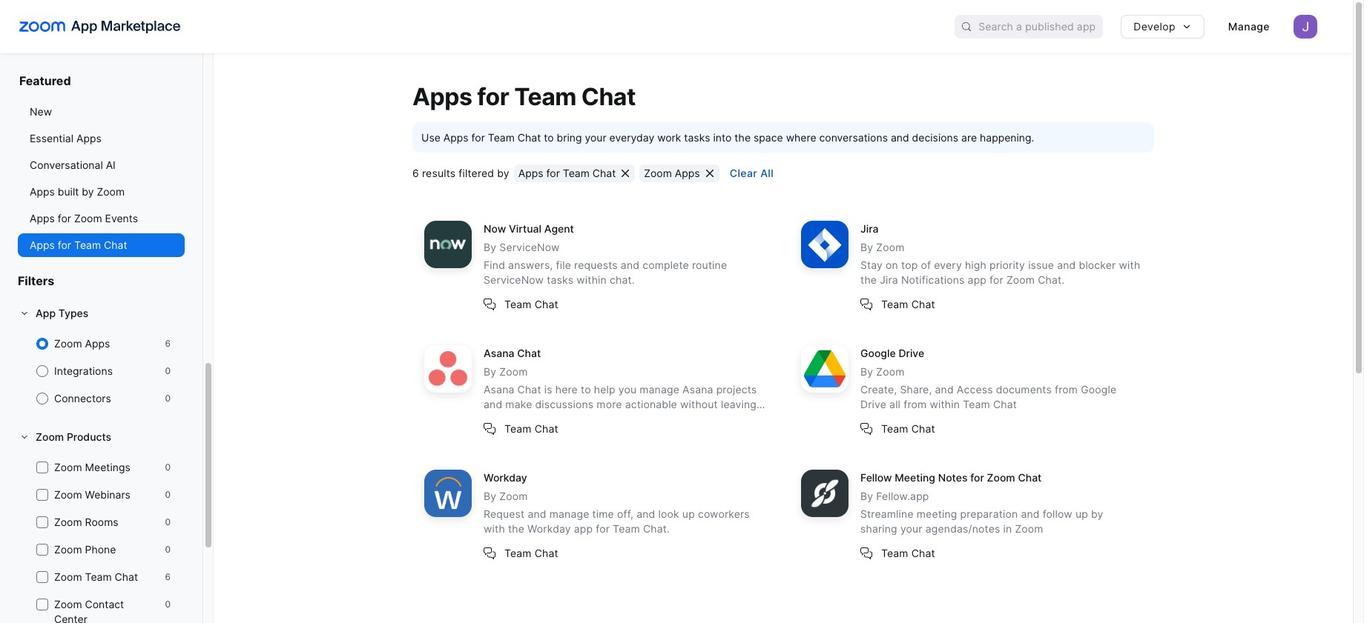 Task type: locate. For each thing, give the bounding box(es) containing it.
chat
[[582, 82, 636, 111], [518, 132, 541, 144], [593, 167, 616, 180], [104, 239, 127, 252], [535, 298, 559, 311], [912, 298, 935, 311], [517, 347, 541, 360], [518, 384, 541, 396], [993, 399, 1017, 411], [535, 423, 559, 435], [912, 423, 935, 435], [1018, 472, 1042, 485], [535, 547, 559, 560], [912, 547, 935, 560], [115, 571, 138, 584]]

zoom up center
[[54, 599, 82, 611]]

the inside jira by zoom stay on top of every high priority issue and blocker with the jira notifications app for zoom chat.
[[861, 274, 877, 287]]

0 vertical spatial chat.
[[1038, 274, 1065, 287]]

0 vertical spatial drive
[[899, 347, 925, 360]]

zoom phone
[[54, 544, 116, 556]]

0 horizontal spatial with
[[484, 523, 505, 536]]

zoom right in
[[1015, 523, 1044, 536]]

apps up filters
[[30, 239, 55, 252]]

discussions
[[535, 399, 594, 411]]

within for access
[[930, 399, 960, 411]]

1 horizontal spatial by
[[497, 167, 510, 180]]

by
[[484, 241, 497, 254], [861, 241, 873, 254], [484, 366, 497, 379], [861, 366, 873, 379], [484, 491, 497, 503], [861, 491, 873, 503]]

1 horizontal spatial the
[[735, 132, 751, 144]]

0 for zoom meetings
[[165, 462, 171, 473]]

3 0 from the top
[[165, 462, 171, 473]]

use
[[421, 132, 441, 144]]

2 vertical spatial the
[[508, 523, 525, 536]]

1 horizontal spatial zoom apps
[[644, 167, 700, 180]]

filtered
[[459, 167, 494, 180]]

team chat for chat.
[[505, 298, 559, 311]]

1 vertical spatial chat.
[[545, 414, 572, 426]]

zoom rooms
[[54, 516, 118, 529]]

bring
[[557, 132, 582, 144]]

requests
[[574, 259, 618, 272]]

team chat down answers,
[[505, 298, 559, 311]]

filters
[[18, 274, 54, 289]]

your right bring
[[585, 132, 607, 144]]

manage button
[[1217, 15, 1282, 39]]

decisions
[[912, 132, 959, 144]]

team chat down notifications
[[881, 298, 935, 311]]

manage inside workday by zoom request and manage time off, and look up coworkers with the workday app for team chat.
[[550, 508, 589, 521]]

without
[[680, 399, 718, 411]]

team chat for jira
[[881, 298, 935, 311]]

and
[[891, 132, 909, 144], [621, 259, 640, 272], [1057, 259, 1076, 272], [935, 384, 954, 396], [484, 399, 502, 411], [528, 508, 547, 521], [637, 508, 655, 521], [1021, 508, 1040, 521]]

1 vertical spatial by
[[82, 185, 94, 198]]

2 horizontal spatial by
[[1091, 508, 1104, 521]]

0 horizontal spatial google
[[861, 347, 896, 360]]

by inside 'google drive by zoom create, share, and access documents from google drive all from within team chat'
[[861, 366, 873, 379]]

servicenow
[[500, 241, 560, 254], [484, 274, 544, 287]]

app
[[36, 307, 56, 320]]

your
[[585, 132, 607, 144], [901, 523, 923, 536]]

app down time
[[574, 523, 593, 536]]

0 vertical spatial servicenow
[[500, 241, 560, 254]]

within down requests
[[577, 274, 607, 287]]

with down request
[[484, 523, 505, 536]]

and right share,
[[935, 384, 954, 396]]

team
[[514, 82, 576, 111], [488, 132, 515, 144], [563, 167, 590, 180], [74, 239, 101, 252], [505, 298, 532, 311], [881, 298, 909, 311], [963, 399, 990, 411], [515, 414, 542, 426], [505, 423, 532, 435], [881, 423, 909, 435], [613, 523, 640, 536], [505, 547, 532, 560], [881, 547, 909, 560], [85, 571, 112, 584]]

0 vertical spatial zoom apps
[[644, 167, 700, 180]]

app types
[[36, 307, 89, 320]]

6 left results
[[413, 167, 419, 180]]

team chat for app
[[505, 547, 559, 560]]

app types button
[[18, 302, 185, 326]]

work
[[657, 132, 681, 144]]

apps for team chat
[[413, 82, 636, 111], [518, 167, 616, 180], [30, 239, 127, 252]]

1 vertical spatial within
[[930, 399, 960, 411]]

6 down app types dropdown button
[[165, 338, 171, 349]]

from right documents
[[1055, 384, 1078, 396]]

apps for team chat down bring
[[518, 167, 616, 180]]

clear all button
[[724, 165, 780, 183]]

by right follow
[[1091, 508, 1104, 521]]

essential apps link
[[18, 127, 185, 151]]

streamline
[[861, 508, 914, 521]]

to inside asana chat by zoom asana chat is here to help you manage asana projects and make discussions more actionable without leaving zoom team chat.
[[581, 384, 591, 396]]

with right blocker
[[1119, 259, 1141, 272]]

by inside the now virtual agent by servicenow find answers, file requests and complete routine servicenow tasks within chat.
[[484, 241, 497, 254]]

manage
[[1229, 20, 1270, 33]]

0 vertical spatial app
[[968, 274, 987, 287]]

apps down apps built by zoom
[[30, 212, 55, 225]]

zoom apps
[[644, 167, 700, 180], [54, 338, 110, 350]]

with
[[1119, 259, 1141, 272], [484, 523, 505, 536]]

0 horizontal spatial app
[[574, 523, 593, 536]]

0 for zoom webinars
[[165, 490, 171, 501]]

apps for team chat inside button
[[518, 167, 616, 180]]

projects
[[716, 384, 757, 396]]

apps for team chat for apps for team chat button
[[518, 167, 616, 180]]

1 vertical spatial with
[[484, 523, 505, 536]]

follow
[[1043, 508, 1073, 521]]

conversational ai link
[[18, 154, 185, 177]]

1 horizontal spatial google
[[1081, 384, 1117, 396]]

zoom down "types"
[[54, 338, 82, 350]]

1 horizontal spatial manage
[[640, 384, 680, 396]]

apps built by zoom link
[[18, 180, 185, 204]]

6 right zoom team chat on the left
[[165, 572, 171, 583]]

up inside workday by zoom request and manage time off, and look up coworkers with the workday app for team chat.
[[682, 508, 695, 521]]

new
[[30, 105, 52, 118]]

0 vertical spatial jira
[[861, 223, 879, 235]]

0 vertical spatial apps for team chat
[[413, 82, 636, 111]]

zoom up on
[[876, 241, 905, 254]]

by right filtered
[[497, 167, 510, 180]]

0 horizontal spatial zoom apps
[[54, 338, 110, 350]]

use apps for team chat to bring your everyday work tasks into the space where conversations and decisions are happening.
[[421, 132, 1035, 144]]

6 0 from the top
[[165, 545, 171, 556]]

here
[[556, 384, 578, 396]]

zoom up create,
[[876, 366, 905, 379]]

1 horizontal spatial chat.
[[643, 523, 670, 536]]

manage left time
[[550, 508, 589, 521]]

1 vertical spatial from
[[904, 399, 927, 411]]

and right request
[[528, 508, 547, 521]]

0 horizontal spatial tasks
[[547, 274, 574, 287]]

stay
[[861, 259, 883, 272]]

0 vertical spatial your
[[585, 132, 607, 144]]

apps inside "link"
[[30, 185, 55, 198]]

jira down on
[[880, 274, 898, 287]]

1 vertical spatial manage
[[550, 508, 589, 521]]

team chat down request
[[505, 547, 559, 560]]

to left bring
[[544, 132, 554, 144]]

and up chat.
[[621, 259, 640, 272]]

2 vertical spatial by
[[1091, 508, 1104, 521]]

2 horizontal spatial chat.
[[1038, 274, 1065, 287]]

and left decisions
[[891, 132, 909, 144]]

chat inside fellow meeting notes for zoom chat by fellow.app streamline meeting preparation and follow up by sharing your agendas/notes in zoom
[[1018, 472, 1042, 485]]

1 vertical spatial servicenow
[[484, 274, 544, 287]]

the right into
[[735, 132, 751, 144]]

fellow.app
[[876, 491, 929, 503]]

all
[[761, 167, 774, 180]]

and right 'issue'
[[1057, 259, 1076, 272]]

manage
[[640, 384, 680, 396], [550, 508, 589, 521]]

manage up the actionable
[[640, 384, 680, 396]]

zoom inside button
[[644, 167, 672, 180]]

featured
[[19, 73, 71, 88]]

and inside 'google drive by zoom create, share, and access documents from google drive all from within team chat'
[[935, 384, 954, 396]]

chat. inside asana chat by zoom asana chat is here to help you manage asana projects and make discussions more actionable without leaving zoom team chat.
[[545, 414, 572, 426]]

zoom down priority
[[1007, 274, 1035, 287]]

apps down work
[[675, 167, 700, 180]]

2 vertical spatial apps for team chat
[[30, 239, 127, 252]]

0 vertical spatial 6
[[413, 167, 419, 180]]

help
[[594, 384, 616, 396]]

app down high
[[968, 274, 987, 287]]

1 vertical spatial your
[[901, 523, 923, 536]]

coworkers
[[698, 508, 750, 521]]

all
[[890, 399, 901, 411]]

apps for zoom events link
[[18, 207, 185, 231]]

and left follow
[[1021, 508, 1040, 521]]

1 horizontal spatial with
[[1119, 259, 1141, 272]]

0 horizontal spatial within
[[577, 274, 607, 287]]

tasks left into
[[684, 132, 711, 144]]

jira up stay
[[861, 223, 879, 235]]

within inside the now virtual agent by servicenow find answers, file requests and complete routine servicenow tasks within chat.
[[577, 274, 607, 287]]

jira
[[861, 223, 879, 235], [880, 274, 898, 287]]

zoom apps up integrations
[[54, 338, 110, 350]]

1 vertical spatial app
[[574, 523, 593, 536]]

banner
[[0, 0, 1353, 53]]

0 vertical spatial tasks
[[684, 132, 711, 144]]

0
[[165, 366, 171, 377], [165, 393, 171, 404], [165, 462, 171, 473], [165, 490, 171, 501], [165, 517, 171, 528], [165, 545, 171, 556], [165, 599, 171, 611]]

1 vertical spatial to
[[581, 384, 591, 396]]

5 0 from the top
[[165, 517, 171, 528]]

0 horizontal spatial by
[[82, 185, 94, 198]]

by inside workday by zoom request and manage time off, and look up coworkers with the workday app for team chat.
[[484, 491, 497, 503]]

zoom down zoom phone
[[54, 571, 82, 584]]

drive down create,
[[861, 399, 887, 411]]

2 horizontal spatial the
[[861, 274, 877, 287]]

servicenow down answers,
[[484, 274, 544, 287]]

1 horizontal spatial up
[[1076, 508, 1088, 521]]

for inside apps for zoom events link
[[58, 212, 71, 225]]

on
[[886, 259, 898, 272]]

2 up from the left
[[1076, 508, 1088, 521]]

conversational ai
[[30, 159, 116, 171]]

1 vertical spatial the
[[861, 274, 877, 287]]

1 vertical spatial workday
[[528, 523, 571, 536]]

within down share,
[[930, 399, 960, 411]]

app
[[968, 274, 987, 287], [574, 523, 593, 536]]

0 vertical spatial manage
[[640, 384, 680, 396]]

1 horizontal spatial from
[[1055, 384, 1078, 396]]

happening.
[[980, 132, 1035, 144]]

zoom down work
[[644, 167, 672, 180]]

0 horizontal spatial from
[[904, 399, 927, 411]]

zoom inside dropdown button
[[36, 431, 64, 444]]

1 horizontal spatial app
[[968, 274, 987, 287]]

7 0 from the top
[[165, 599, 171, 611]]

for inside workday by zoom request and manage time off, and look up coworkers with the workday app for team chat.
[[596, 523, 610, 536]]

everyday
[[610, 132, 655, 144]]

the inside workday by zoom request and manage time off, and look up coworkers with the workday app for team chat.
[[508, 523, 525, 536]]

team inside button
[[563, 167, 590, 180]]

featured button
[[18, 73, 185, 100]]

1 vertical spatial zoom apps
[[54, 338, 110, 350]]

apps for zoom events
[[30, 212, 138, 225]]

with inside jira by zoom stay on top of every high priority issue and blocker with the jira notifications app for zoom chat.
[[1119, 259, 1141, 272]]

the down stay
[[861, 274, 877, 287]]

essential apps
[[30, 132, 101, 145]]

manage inside asana chat by zoom asana chat is here to help you manage asana projects and make discussions more actionable without leaving zoom team chat.
[[640, 384, 680, 396]]

0 horizontal spatial chat.
[[545, 414, 572, 426]]

1 horizontal spatial jira
[[880, 274, 898, 287]]

2 vertical spatial chat.
[[643, 523, 670, 536]]

from down share,
[[904, 399, 927, 411]]

0 horizontal spatial to
[[544, 132, 554, 144]]

apps for team chat up bring
[[413, 82, 636, 111]]

1 0 from the top
[[165, 366, 171, 377]]

0 for zoom rooms
[[165, 517, 171, 528]]

up
[[682, 508, 695, 521], [1076, 508, 1088, 521]]

by
[[497, 167, 510, 180], [82, 185, 94, 198], [1091, 508, 1104, 521]]

zoom down apps built by zoom
[[74, 212, 102, 225]]

google
[[861, 347, 896, 360], [1081, 384, 1117, 396]]

notes
[[938, 472, 968, 485]]

with inside workday by zoom request and manage time off, and look up coworkers with the workday app for team chat.
[[484, 523, 505, 536]]

tasks down file on the top of page
[[547, 274, 574, 287]]

up right follow
[[1076, 508, 1088, 521]]

zoom up request
[[500, 491, 528, 503]]

your down streamline
[[901, 523, 923, 536]]

1 horizontal spatial your
[[901, 523, 923, 536]]

2 0 from the top
[[165, 393, 171, 404]]

for
[[477, 82, 509, 111], [472, 132, 485, 144], [546, 167, 560, 180], [58, 212, 71, 225], [58, 239, 71, 252], [990, 274, 1004, 287], [971, 472, 984, 485], [596, 523, 610, 536]]

1 horizontal spatial workday
[[528, 523, 571, 536]]

drive
[[899, 347, 925, 360], [861, 399, 887, 411]]

chat. down look
[[643, 523, 670, 536]]

chat. down 'issue'
[[1038, 274, 1065, 287]]

webinars
[[85, 489, 131, 502]]

apps for team chat down apps for zoom events
[[30, 239, 127, 252]]

0 vertical spatial to
[[544, 132, 554, 144]]

zoom apps down work
[[644, 167, 700, 180]]

chat. down discussions
[[545, 414, 572, 426]]

drive up share,
[[899, 347, 925, 360]]

develop button
[[1121, 15, 1205, 39]]

0 horizontal spatial up
[[682, 508, 695, 521]]

and inside fellow meeting notes for zoom chat by fellow.app streamline meeting preparation and follow up by sharing your agendas/notes in zoom
[[1021, 508, 1040, 521]]

within inside 'google drive by zoom create, share, and access documents from google drive all from within team chat'
[[930, 399, 960, 411]]

0 vertical spatial the
[[735, 132, 751, 144]]

1 vertical spatial apps for team chat
[[518, 167, 616, 180]]

zoom apps inside button
[[644, 167, 700, 180]]

0 vertical spatial within
[[577, 274, 607, 287]]

and inside asana chat by zoom asana chat is here to help you manage asana projects and make discussions more actionable without leaving zoom team chat.
[[484, 399, 502, 411]]

team chat for make
[[505, 423, 559, 435]]

1 horizontal spatial to
[[581, 384, 591, 396]]

chat inside button
[[593, 167, 616, 180]]

zoom up preparation
[[987, 472, 1016, 485]]

apps right filtered
[[518, 167, 544, 180]]

2 vertical spatial 6
[[165, 572, 171, 583]]

0 horizontal spatial manage
[[550, 508, 589, 521]]

Search text field
[[979, 16, 1103, 38]]

0 for zoom phone
[[165, 545, 171, 556]]

for inside jira by zoom stay on top of every high priority issue and blocker with the jira notifications app for zoom chat.
[[990, 274, 1004, 287]]

to
[[544, 132, 554, 144], [581, 384, 591, 396]]

app inside jira by zoom stay on top of every high priority issue and blocker with the jira notifications app for zoom chat.
[[968, 274, 987, 287]]

apps for team chat link
[[18, 234, 185, 257]]

to left help
[[581, 384, 591, 396]]

0 horizontal spatial the
[[508, 523, 525, 536]]

servicenow up answers,
[[500, 241, 560, 254]]

team chat down make
[[505, 423, 559, 435]]

for inside apps for team chat button
[[546, 167, 560, 180]]

1 up from the left
[[682, 508, 695, 521]]

zoom left products at bottom left
[[36, 431, 64, 444]]

1 vertical spatial tasks
[[547, 274, 574, 287]]

1 vertical spatial 6
[[165, 338, 171, 349]]

1 horizontal spatial within
[[930, 399, 960, 411]]

the down request
[[508, 523, 525, 536]]

zoom up zoom rooms on the bottom left
[[54, 489, 82, 502]]

apps left built
[[30, 185, 55, 198]]

1 vertical spatial drive
[[861, 399, 887, 411]]

center
[[54, 614, 87, 624]]

team chat down "sharing"
[[881, 547, 935, 560]]

zoom
[[644, 167, 672, 180], [97, 185, 125, 198], [74, 212, 102, 225], [876, 241, 905, 254], [1007, 274, 1035, 287], [54, 338, 82, 350], [500, 366, 528, 379], [876, 366, 905, 379], [484, 414, 512, 426], [36, 431, 64, 444], [54, 461, 82, 474], [987, 472, 1016, 485], [54, 489, 82, 502], [500, 491, 528, 503], [54, 516, 82, 529], [1015, 523, 1044, 536], [54, 544, 82, 556], [54, 571, 82, 584], [54, 599, 82, 611]]

0 vertical spatial with
[[1119, 259, 1141, 272]]

4 0 from the top
[[165, 490, 171, 501]]

6 for zoom team chat
[[165, 572, 171, 583]]

up inside fellow meeting notes for zoom chat by fellow.app streamline meeting preparation and follow up by sharing your agendas/notes in zoom
[[1076, 508, 1088, 521]]

up right look
[[682, 508, 695, 521]]

and left make
[[484, 399, 502, 411]]

and inside jira by zoom stay on top of every high priority issue and blocker with the jira notifications app for zoom chat.
[[1057, 259, 1076, 272]]

team chat for sharing
[[881, 547, 935, 560]]

0 for zoom contact center
[[165, 599, 171, 611]]

0 vertical spatial workday
[[484, 472, 527, 485]]

team chat for team
[[881, 423, 935, 435]]

tasks
[[684, 132, 711, 144], [547, 274, 574, 287]]

team chat down all
[[881, 423, 935, 435]]

for inside apps for team chat link
[[58, 239, 71, 252]]

priority
[[990, 259, 1025, 272]]

1 vertical spatial google
[[1081, 384, 1117, 396]]

by right built
[[82, 185, 94, 198]]

are
[[962, 132, 977, 144]]

zoom down ai
[[97, 185, 125, 198]]

routine
[[692, 259, 727, 272]]

chat.
[[1038, 274, 1065, 287], [545, 414, 572, 426], [643, 523, 670, 536]]

ai
[[106, 159, 116, 171]]

meeting
[[895, 472, 936, 485]]



Task type: describe. For each thing, give the bounding box(es) containing it.
conversational
[[30, 159, 103, 171]]

0 horizontal spatial jira
[[861, 223, 879, 235]]

file
[[556, 259, 571, 272]]

by inside asana chat by zoom asana chat is here to help you manage asana projects and make discussions more actionable without leaving zoom team chat.
[[484, 366, 497, 379]]

apps for team chat button
[[514, 165, 635, 183]]

and right the off,
[[637, 508, 655, 521]]

zoom inside 'google drive by zoom create, share, and access documents from google drive all from within team chat'
[[876, 366, 905, 379]]

now virtual agent by servicenow find answers, file requests and complete routine servicenow tasks within chat.
[[484, 223, 727, 287]]

for inside fellow meeting notes for zoom chat by fellow.app streamline meeting preparation and follow up by sharing your agendas/notes in zoom
[[971, 472, 984, 485]]

tasks inside the now virtual agent by servicenow find answers, file requests and complete routine servicenow tasks within chat.
[[547, 274, 574, 287]]

zoom apps button
[[640, 165, 719, 183]]

0 horizontal spatial drive
[[861, 399, 887, 411]]

zoom left phone
[[54, 544, 82, 556]]

app inside workday by zoom request and manage time off, and look up coworkers with the workday app for team chat.
[[574, 523, 593, 536]]

zoom down make
[[484, 414, 512, 426]]

1 vertical spatial jira
[[880, 274, 898, 287]]

agendas/notes
[[926, 523, 1000, 536]]

0 for connectors
[[165, 393, 171, 404]]

sharing
[[861, 523, 898, 536]]

into
[[713, 132, 732, 144]]

fellow meeting notes for zoom chat by fellow.app streamline meeting preparation and follow up by sharing your agendas/notes in zoom
[[861, 472, 1104, 536]]

request
[[484, 508, 525, 521]]

zoom down zoom products
[[54, 461, 82, 474]]

within for file
[[577, 274, 607, 287]]

now
[[484, 223, 506, 235]]

0 vertical spatial from
[[1055, 384, 1078, 396]]

chat. inside workday by zoom request and manage time off, and look up coworkers with the workday app for team chat.
[[643, 523, 670, 536]]

your inside fellow meeting notes for zoom chat by fellow.app streamline meeting preparation and follow up by sharing your agendas/notes in zoom
[[901, 523, 923, 536]]

notifications
[[901, 274, 965, 287]]

1 horizontal spatial tasks
[[684, 132, 711, 144]]

0 vertical spatial by
[[497, 167, 510, 180]]

by inside jira by zoom stay on top of every high priority issue and blocker with the jira notifications app for zoom chat.
[[861, 241, 873, 254]]

apps up use
[[413, 82, 472, 111]]

chat. inside jira by zoom stay on top of every high priority issue and blocker with the jira notifications app for zoom chat.
[[1038, 274, 1065, 287]]

conversations
[[819, 132, 888, 144]]

make
[[505, 399, 532, 411]]

zoom contact center
[[54, 599, 124, 624]]

team inside workday by zoom request and manage time off, and look up coworkers with the workday app for team chat.
[[613, 523, 640, 536]]

agent
[[544, 223, 574, 235]]

zoom up zoom phone
[[54, 516, 82, 529]]

is
[[544, 384, 553, 396]]

0 horizontal spatial workday
[[484, 472, 527, 485]]

zoom inside zoom contact center
[[54, 599, 82, 611]]

meeting
[[917, 508, 957, 521]]

by inside fellow meeting notes for zoom chat by fellow.app streamline meeting preparation and follow up by sharing your agendas/notes in zoom
[[1091, 508, 1104, 521]]

phone
[[85, 544, 116, 556]]

essential
[[30, 132, 73, 145]]

in
[[1003, 523, 1012, 536]]

0 vertical spatial google
[[861, 347, 896, 360]]

zoom up make
[[500, 366, 528, 379]]

clear all
[[730, 167, 774, 180]]

zoom webinars
[[54, 489, 131, 502]]

zoom inside "link"
[[97, 185, 125, 198]]

virtual
[[509, 223, 542, 235]]

workday by zoom request and manage time off, and look up coworkers with the workday app for team chat.
[[484, 472, 750, 536]]

find
[[484, 259, 505, 272]]

apps down app types dropdown button
[[85, 338, 110, 350]]

1 horizontal spatial drive
[[899, 347, 925, 360]]

0 horizontal spatial your
[[585, 132, 607, 144]]

every
[[934, 259, 962, 272]]

connectors
[[54, 392, 111, 405]]

contact
[[85, 599, 124, 611]]

search a published app element
[[955, 15, 1103, 39]]

products
[[67, 431, 111, 444]]

issue
[[1028, 259, 1054, 272]]

types
[[58, 307, 89, 320]]

zoom products button
[[18, 426, 185, 450]]

by inside "link"
[[82, 185, 94, 198]]

meetings
[[85, 461, 130, 474]]

banner containing develop
[[0, 0, 1353, 53]]

jira by zoom stay on top of every high priority issue and blocker with the jira notifications app for zoom chat.
[[861, 223, 1141, 287]]

team inside 'google drive by zoom create, share, and access documents from google drive all from within team chat'
[[963, 399, 990, 411]]

results
[[422, 167, 456, 180]]

time
[[592, 508, 614, 521]]

look
[[658, 508, 679, 521]]

apps down new link
[[76, 132, 101, 145]]

zoom inside workday by zoom request and manage time off, and look up coworkers with the workday app for team chat.
[[500, 491, 528, 503]]

zoom meetings
[[54, 461, 130, 474]]

off,
[[617, 508, 634, 521]]

apps for team chat for apps for team chat link at top left
[[30, 239, 127, 252]]

6 results filtered by
[[413, 167, 510, 180]]

chat inside 'google drive by zoom create, share, and access documents from google drive all from within team chat'
[[993, 399, 1017, 411]]

asana chat by zoom asana chat is here to help you manage asana projects and make discussions more actionable without leaving zoom team chat.
[[484, 347, 757, 426]]

more
[[597, 399, 622, 411]]

team inside asana chat by zoom asana chat is here to help you manage asana projects and make discussions more actionable without leaving zoom team chat.
[[515, 414, 542, 426]]

built
[[58, 185, 79, 198]]

0 for integrations
[[165, 366, 171, 377]]

create,
[[861, 384, 897, 396]]

events
[[105, 212, 138, 225]]

clear
[[730, 167, 758, 180]]

integrations
[[54, 365, 113, 378]]

develop
[[1134, 20, 1176, 33]]

google drive by zoom create, share, and access documents from google drive all from within team chat
[[861, 347, 1117, 411]]

by inside fellow meeting notes for zoom chat by fellow.app streamline meeting preparation and follow up by sharing your agendas/notes in zoom
[[861, 491, 873, 503]]

preparation
[[960, 508, 1018, 521]]

6 for zoom apps
[[165, 338, 171, 349]]

where
[[786, 132, 817, 144]]

high
[[965, 259, 987, 272]]

space
[[754, 132, 783, 144]]

zoom team chat
[[54, 571, 138, 584]]

answers,
[[508, 259, 553, 272]]

and inside the now virtual agent by servicenow find answers, file requests and complete routine servicenow tasks within chat.
[[621, 259, 640, 272]]

actionable
[[625, 399, 677, 411]]

apps built by zoom
[[30, 185, 125, 198]]

leaving
[[721, 399, 757, 411]]

documents
[[996, 384, 1052, 396]]

top
[[902, 259, 918, 272]]

complete
[[643, 259, 689, 272]]

apps right use
[[444, 132, 469, 144]]

of
[[921, 259, 931, 272]]



Task type: vqa. For each thing, say whether or not it's contained in the screenshot.


